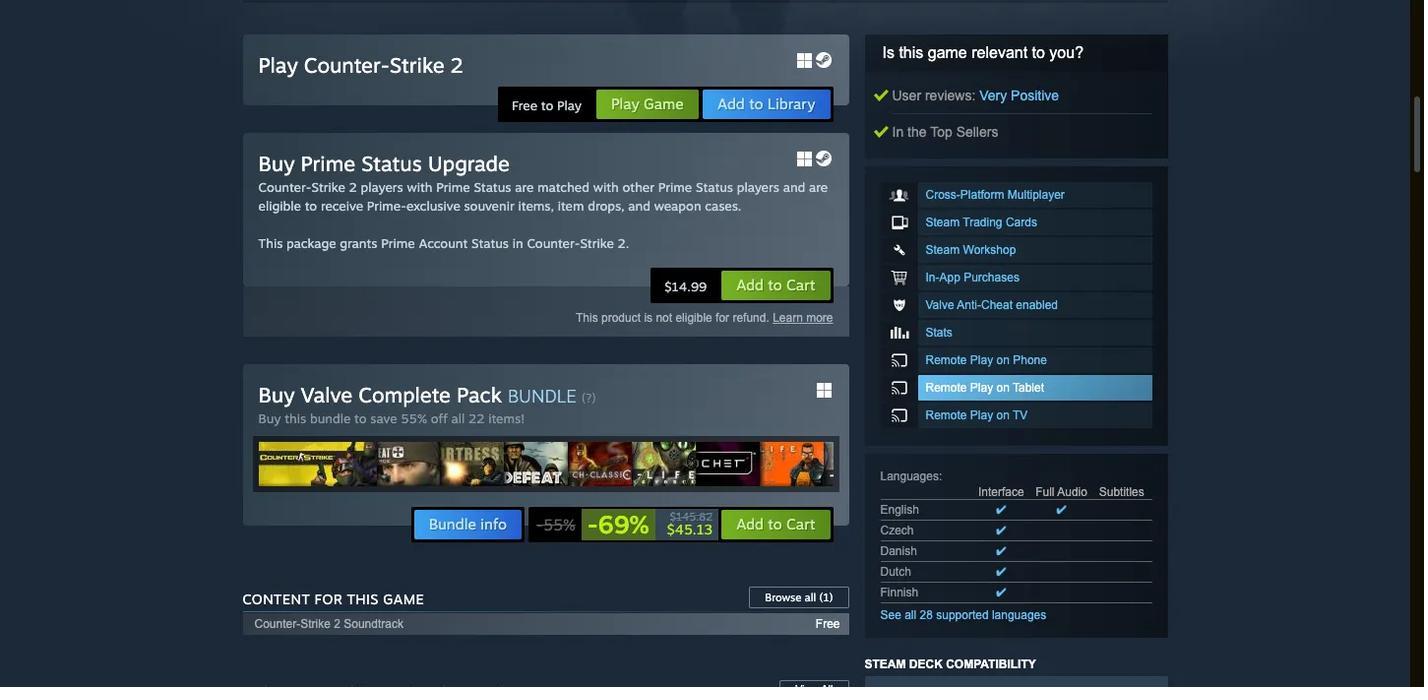 Task type: vqa. For each thing, say whether or not it's contained in the screenshot.
topmost Buy
yes



Task type: describe. For each thing, give the bounding box(es) containing it.
remote play on tv
[[926, 409, 1028, 422]]

1 are from the left
[[515, 179, 534, 195]]

1 cart from the top
[[787, 276, 816, 294]]

-55%
[[536, 515, 576, 535]]

workshop
[[963, 243, 1016, 257]]

2 for players
[[349, 179, 357, 195]]

2 horizontal spatial 2
[[451, 52, 464, 78]]

bundle
[[429, 515, 476, 534]]

package
[[287, 235, 336, 251]]

full
[[1036, 485, 1055, 499]]

prime up 'receive'
[[301, 151, 356, 176]]

very
[[980, 88, 1007, 103]]

to up learn
[[768, 276, 782, 294]]

prime up exclusive
[[436, 179, 470, 195]]

bundle
[[508, 385, 577, 407]]

see all 28 supported languages link
[[881, 608, 1047, 622]]

english
[[881, 503, 919, 517]]

for
[[716, 311, 730, 325]]

this for this package grants prime account status in counter-strike 2.
[[258, 235, 283, 251]]

1 players from the left
[[361, 179, 403, 195]]

relevant
[[972, 44, 1028, 61]]

status up the souvenir at the left of page
[[474, 179, 511, 195]]

28
[[920, 608, 933, 622]]

items,
[[518, 198, 554, 214]]

tablet
[[1013, 381, 1045, 395]]

to left save
[[355, 411, 367, 426]]

in the top sellers
[[892, 124, 999, 140]]

this for bundle
[[285, 411, 306, 426]]

this for this product is not eligible for refund. learn more
[[576, 311, 598, 325]]

for
[[315, 591, 343, 607]]

see
[[881, 608, 902, 622]]

learn more link
[[773, 311, 833, 325]]

1 with from the left
[[407, 179, 433, 195]]

cases.
[[705, 198, 742, 214]]

dutch
[[881, 565, 911, 579]]

all for see all 28 supported languages
[[905, 608, 917, 622]]

buy this bundle to save 55% off all 22 items!
[[258, 411, 525, 426]]

in-app purchases link
[[881, 265, 1152, 290]]

eligible inside counter-strike 2 players with prime status are matched with other prime status players and are eligible to receive prime-exclusive souvenir items, item drops, and weapon cases.
[[258, 198, 301, 214]]

steam workshop link
[[881, 237, 1152, 263]]

stats link
[[881, 320, 1152, 346]]

enabled
[[1016, 298, 1058, 312]]

in
[[513, 235, 523, 251]]

cheat
[[981, 298, 1013, 312]]

0 vertical spatial add
[[718, 95, 745, 113]]

anti-
[[957, 298, 982, 312]]

grants
[[340, 235, 378, 251]]

content
[[243, 591, 310, 607]]

$145.82
[[670, 510, 713, 524]]

prime-
[[367, 198, 407, 214]]

counter-strike 2 players with prime status are matched with other prime status players and are eligible to receive prime-exclusive souvenir items, item drops, and weapon cases.
[[258, 179, 828, 214]]

prime up weapon
[[658, 179, 692, 195]]

steam workshop
[[926, 243, 1016, 257]]

other
[[623, 179, 655, 195]]

to up browse
[[768, 515, 782, 534]]

buy for buy this bundle to save 55% off all 22 items!
[[258, 411, 281, 426]]

steam for steam trading cards
[[926, 216, 960, 229]]

account
[[419, 235, 468, 251]]

69%
[[598, 509, 650, 539]]

user
[[892, 88, 922, 103]]

remote play on tablet link
[[881, 375, 1152, 401]]

0 horizontal spatial all
[[451, 411, 465, 426]]

cross-
[[926, 188, 961, 202]]

is this game relevant to you?
[[883, 44, 1084, 61]]

app
[[940, 271, 961, 285]]

✔ for english
[[997, 503, 1007, 517]]

bundle info
[[429, 515, 507, 534]]

add for first "add to cart" link
[[737, 276, 764, 294]]

multiplayer
[[1008, 188, 1065, 202]]

steam trading cards link
[[881, 210, 1152, 235]]

refund.
[[733, 311, 770, 325]]

2 for soundtrack
[[334, 617, 341, 631]]

steam for steam deck compatibility
[[865, 658, 906, 671]]

play game link
[[596, 89, 700, 120]]

supported
[[936, 608, 989, 622]]

2 cart from the top
[[787, 515, 816, 534]]

subtitles
[[1099, 485, 1145, 499]]

(1)
[[819, 591, 833, 604]]

bundle info link
[[413, 509, 523, 540]]

2 are from the left
[[809, 179, 828, 195]]

1 horizontal spatial eligible
[[676, 311, 713, 325]]

✔ for finnish
[[997, 586, 1007, 600]]

2 players from the left
[[737, 179, 780, 195]]

0 horizontal spatial game
[[383, 591, 424, 607]]

add to cart for 1st "add to cart" link from the bottom of the page
[[737, 515, 816, 534]]

off
[[431, 411, 448, 426]]

on for phone
[[997, 353, 1010, 367]]

trading
[[963, 216, 1003, 229]]

user reviews: very positive
[[892, 88, 1059, 103]]

0 vertical spatial valve
[[926, 298, 955, 312]]

phone
[[1013, 353, 1047, 367]]

:
[[939, 470, 942, 483]]

this product is not eligible for refund. learn more
[[576, 311, 833, 325]]

audio
[[1058, 485, 1088, 499]]

buy prime status upgrade
[[258, 151, 510, 176]]

0 horizontal spatial 55%
[[401, 411, 427, 426]]

this package grants prime account status in counter-strike 2.
[[258, 235, 629, 251]]

(?)
[[582, 391, 596, 406]]

interface
[[979, 485, 1025, 499]]

deck
[[909, 658, 943, 671]]

browse
[[765, 591, 802, 604]]

in
[[892, 124, 904, 140]]

on for tv
[[997, 409, 1010, 422]]

danish
[[881, 544, 917, 558]]

to up matched
[[541, 97, 554, 113]]

czech
[[881, 524, 914, 538]]

- for 69%
[[587, 509, 598, 539]]

cross-platform multiplayer
[[926, 188, 1065, 202]]

free for free to play
[[512, 97, 538, 113]]

play inside 'link'
[[611, 95, 640, 113]]

- for 55%
[[536, 515, 543, 535]]

stats
[[926, 326, 953, 340]]



Task type: locate. For each thing, give the bounding box(es) containing it.
cards
[[1006, 216, 1038, 229]]

more
[[806, 311, 833, 325]]

library
[[768, 95, 816, 113]]

2 horizontal spatial all
[[905, 608, 917, 622]]

steam left deck
[[865, 658, 906, 671]]

souvenir
[[464, 198, 515, 214]]

add to cart for first "add to cart" link
[[737, 276, 816, 294]]

2 vertical spatial 2
[[334, 617, 341, 631]]

players up prime-
[[361, 179, 403, 195]]

game inside 'link'
[[644, 95, 684, 113]]

free down (1)
[[816, 617, 840, 631]]

platform
[[961, 188, 1005, 202]]

status left in at left
[[472, 235, 509, 251]]

✔ for dutch
[[997, 565, 1007, 579]]

buy
[[258, 151, 295, 176], [258, 382, 295, 408], [258, 411, 281, 426]]

browse all (1)
[[765, 591, 833, 604]]

remote play on tablet
[[926, 381, 1045, 395]]

2 inside counter-strike 2 players with prime status are matched with other prime status players and are eligible to receive prime-exclusive souvenir items, item drops, and weapon cases.
[[349, 179, 357, 195]]

valve up "bundle"
[[301, 382, 353, 408]]

languages
[[881, 470, 939, 483]]

1 horizontal spatial -
[[587, 509, 598, 539]]

this
[[258, 235, 283, 251], [576, 311, 598, 325], [347, 591, 379, 607]]

steam down cross-
[[926, 216, 960, 229]]

0 horizontal spatial this
[[285, 411, 306, 426]]

0 horizontal spatial players
[[361, 179, 403, 195]]

pack
[[457, 382, 502, 408]]

free for free
[[816, 617, 840, 631]]

status up cases.
[[696, 179, 733, 195]]

1 vertical spatial game
[[383, 591, 424, 607]]

1 vertical spatial 2
[[349, 179, 357, 195]]

with
[[407, 179, 433, 195], [593, 179, 619, 195]]

0 vertical spatial buy
[[258, 151, 295, 176]]

steam for steam workshop
[[926, 243, 960, 257]]

1 remote from the top
[[926, 353, 967, 367]]

1 buy from the top
[[258, 151, 295, 176]]

0 vertical spatial on
[[997, 353, 1010, 367]]

1 vertical spatial add
[[737, 276, 764, 294]]

1 vertical spatial valve
[[301, 382, 353, 408]]

0 vertical spatial cart
[[787, 276, 816, 294]]

1 vertical spatial cart
[[787, 515, 816, 534]]

2 with from the left
[[593, 179, 619, 195]]

remote for remote play on tv
[[926, 409, 967, 422]]

game up the soundtrack
[[383, 591, 424, 607]]

✔ for czech
[[997, 524, 1007, 538]]

buy valve complete pack bundle (?)
[[258, 382, 596, 408]]

remote play on phone
[[926, 353, 1047, 367]]

1 vertical spatial add to cart link
[[721, 509, 831, 540]]

0 horizontal spatial with
[[407, 179, 433, 195]]

remote
[[926, 353, 967, 367], [926, 381, 967, 395], [926, 409, 967, 422]]

1 vertical spatial all
[[805, 591, 816, 604]]

55% left off
[[401, 411, 427, 426]]

0 vertical spatial and
[[783, 179, 806, 195]]

3 on from the top
[[997, 409, 1010, 422]]

✔ for danish
[[997, 544, 1007, 558]]

play
[[258, 52, 298, 78], [611, 95, 640, 113], [557, 97, 582, 113], [971, 353, 994, 367], [971, 381, 994, 395], [971, 409, 994, 422]]

2 vertical spatial add
[[737, 515, 764, 534]]

0 vertical spatial free
[[512, 97, 538, 113]]

steam trading cards
[[926, 216, 1038, 229]]

product
[[602, 311, 641, 325]]

1 horizontal spatial 2
[[349, 179, 357, 195]]

languages
[[992, 608, 1047, 622]]

strike inside counter-strike 2 players with prime status are matched with other prime status players and are eligible to receive prime-exclusive souvenir items, item drops, and weapon cases.
[[312, 179, 345, 195]]

2 remote from the top
[[926, 381, 967, 395]]

1 horizontal spatial and
[[783, 179, 806, 195]]

are up items,
[[515, 179, 534, 195]]

cart up browse all (1)
[[787, 515, 816, 534]]

players up cases.
[[737, 179, 780, 195]]

1 vertical spatial and
[[628, 198, 651, 214]]

add to cart up browse
[[737, 515, 816, 534]]

1 vertical spatial eligible
[[676, 311, 713, 325]]

1 vertical spatial this
[[576, 311, 598, 325]]

0 vertical spatial add to cart link
[[721, 270, 831, 301]]

add for 1st "add to cart" link from the bottom of the page
[[737, 515, 764, 534]]

eligible left the for
[[676, 311, 713, 325]]

2 horizontal spatial this
[[576, 311, 598, 325]]

2 vertical spatial steam
[[865, 658, 906, 671]]

55%
[[401, 411, 427, 426], [543, 515, 576, 535]]

valve anti-cheat enabled link
[[881, 292, 1152, 318]]

this left product
[[576, 311, 598, 325]]

2 vertical spatial all
[[905, 608, 917, 622]]

1 horizontal spatial with
[[593, 179, 619, 195]]

1 vertical spatial steam
[[926, 243, 960, 257]]

0 horizontal spatial and
[[628, 198, 651, 214]]

and down other
[[628, 198, 651, 214]]

0 vertical spatial 55%
[[401, 411, 427, 426]]

game up other
[[644, 95, 684, 113]]

valve
[[926, 298, 955, 312], [301, 382, 353, 408]]

-69%
[[587, 509, 650, 539]]

0 vertical spatial steam
[[926, 216, 960, 229]]

valve up stats
[[926, 298, 955, 312]]

receive
[[321, 198, 363, 214]]

prime down prime-
[[381, 235, 415, 251]]

0 vertical spatial all
[[451, 411, 465, 426]]

buy for buy prime status upgrade
[[258, 151, 295, 176]]

play counter-strike 2
[[258, 52, 464, 78]]

this up the soundtrack
[[347, 591, 379, 607]]

this left "bundle"
[[285, 411, 306, 426]]

finnish
[[881, 586, 919, 600]]

2 buy from the top
[[258, 382, 295, 408]]

are
[[515, 179, 534, 195], [809, 179, 828, 195]]

remote for remote play on tablet
[[926, 381, 967, 395]]

0 vertical spatial 2
[[451, 52, 464, 78]]

on left tablet
[[997, 381, 1010, 395]]

add right $145.82
[[737, 515, 764, 534]]

matched
[[538, 179, 590, 195]]

cross-platform multiplayer link
[[881, 182, 1152, 208]]

exclusive
[[407, 198, 461, 214]]

weapon
[[654, 198, 701, 214]]

complete
[[359, 382, 451, 408]]

0 vertical spatial this
[[899, 44, 924, 61]]

0 vertical spatial eligible
[[258, 198, 301, 214]]

drops,
[[588, 198, 625, 214]]

content for this game
[[243, 591, 424, 607]]

to inside counter-strike 2 players with prime status are matched with other prime status players and are eligible to receive prime-exclusive souvenir items, item drops, and weapon cases.
[[305, 198, 317, 214]]

1 horizontal spatial game
[[644, 95, 684, 113]]

and down 'library'
[[783, 179, 806, 195]]

0 horizontal spatial valve
[[301, 382, 353, 408]]

1 on from the top
[[997, 353, 1010, 367]]

2
[[451, 52, 464, 78], [349, 179, 357, 195], [334, 617, 341, 631]]

with up exclusive
[[407, 179, 433, 195]]

$14.99
[[665, 279, 707, 294]]

add to cart up learn
[[737, 276, 816, 294]]

2 add to cart link from the top
[[721, 509, 831, 540]]

0 vertical spatial remote
[[926, 353, 967, 367]]

counter-strike 2 soundtrack
[[254, 617, 404, 631]]

this
[[899, 44, 924, 61], [285, 411, 306, 426]]

languages :
[[881, 470, 942, 483]]

remote for remote play on phone
[[926, 353, 967, 367]]

2 vertical spatial this
[[347, 591, 379, 607]]

0 vertical spatial this
[[258, 235, 283, 251]]

the
[[908, 124, 927, 140]]

top
[[930, 124, 953, 140]]

remote inside remote play on phone link
[[926, 353, 967, 367]]

remote down remote play on tablet
[[926, 409, 967, 422]]

on for tablet
[[997, 381, 1010, 395]]

1 vertical spatial this
[[285, 411, 306, 426]]

valve anti-cheat enabled
[[926, 298, 1058, 312]]

free up matched
[[512, 97, 538, 113]]

eligible up package
[[258, 198, 301, 214]]

items!
[[488, 411, 525, 426]]

1 horizontal spatial valve
[[926, 298, 955, 312]]

to left 'library'
[[749, 95, 763, 113]]

0 horizontal spatial -
[[536, 515, 543, 535]]

0 horizontal spatial eligible
[[258, 198, 301, 214]]

add to cart
[[737, 276, 816, 294], [737, 515, 816, 534]]

purchases
[[964, 271, 1020, 285]]

status up prime-
[[362, 151, 422, 176]]

counter-
[[304, 52, 390, 78], [258, 179, 312, 195], [527, 235, 580, 251], [254, 617, 300, 631]]

are down 'library'
[[809, 179, 828, 195]]

learn
[[773, 311, 803, 325]]

all for browse all (1)
[[805, 591, 816, 604]]

0 horizontal spatial free
[[512, 97, 538, 113]]

add to cart link up learn
[[721, 270, 831, 301]]

1 vertical spatial buy
[[258, 382, 295, 408]]

add up refund.
[[737, 276, 764, 294]]

with up drops,
[[593, 179, 619, 195]]

bundle
[[310, 411, 351, 426]]

prime
[[301, 151, 356, 176], [436, 179, 470, 195], [658, 179, 692, 195], [381, 235, 415, 251]]

to left 'receive'
[[305, 198, 317, 214]]

1 horizontal spatial 55%
[[543, 515, 576, 535]]

this left package
[[258, 235, 283, 251]]

1 add to cart from the top
[[737, 276, 816, 294]]

55% left -69%
[[543, 515, 576, 535]]

reviews:
[[925, 88, 976, 103]]

to left you?
[[1032, 44, 1045, 61]]

info
[[481, 515, 507, 534]]

on left the phone
[[997, 353, 1010, 367]]

this right is
[[899, 44, 924, 61]]

steam deck compatibility
[[865, 658, 1036, 671]]

1 vertical spatial add to cart
[[737, 515, 816, 534]]

free to play
[[512, 97, 582, 113]]

1 horizontal spatial all
[[805, 591, 816, 604]]

0 vertical spatial add to cart
[[737, 276, 816, 294]]

this for game
[[899, 44, 924, 61]]

all left the 28
[[905, 608, 917, 622]]

remote down stats
[[926, 353, 967, 367]]

3 buy from the top
[[258, 411, 281, 426]]

counter- inside counter-strike 2 players with prime status are matched with other prime status players and are eligible to receive prime-exclusive souvenir items, item drops, and weapon cases.
[[258, 179, 312, 195]]

item
[[558, 198, 584, 214]]

free
[[512, 97, 538, 113], [816, 617, 840, 631]]

1 add to cart link from the top
[[721, 270, 831, 301]]

2.
[[618, 235, 629, 251]]

1 vertical spatial free
[[816, 617, 840, 631]]

1 vertical spatial remote
[[926, 381, 967, 395]]

0 horizontal spatial are
[[515, 179, 534, 195]]

2 add to cart from the top
[[737, 515, 816, 534]]

1 vertical spatial 55%
[[543, 515, 576, 535]]

0 horizontal spatial 2
[[334, 617, 341, 631]]

soundtrack
[[344, 617, 404, 631]]

in-app purchases
[[926, 271, 1020, 285]]

and
[[783, 179, 806, 195], [628, 198, 651, 214]]

on left tv
[[997, 409, 1010, 422]]

22
[[469, 411, 485, 426]]

1 vertical spatial on
[[997, 381, 1010, 395]]

1 horizontal spatial players
[[737, 179, 780, 195]]

2 vertical spatial buy
[[258, 411, 281, 426]]

remote play on tv link
[[881, 403, 1152, 428]]

1 horizontal spatial this
[[347, 591, 379, 607]]

3 remote from the top
[[926, 409, 967, 422]]

upgrade
[[428, 151, 510, 176]]

add left 'library'
[[718, 95, 745, 113]]

0 horizontal spatial this
[[258, 235, 283, 251]]

1 horizontal spatial free
[[816, 617, 840, 631]]

remote play on phone link
[[881, 348, 1152, 373]]

0 vertical spatial game
[[644, 95, 684, 113]]

1 horizontal spatial this
[[899, 44, 924, 61]]

cart up 'learn more' link
[[787, 276, 816, 294]]

all left (1)
[[805, 591, 816, 604]]

full audio
[[1036, 485, 1088, 499]]

add to cart link
[[721, 270, 831, 301], [721, 509, 831, 540]]

1 horizontal spatial are
[[809, 179, 828, 195]]

remote inside remote play on tablet link
[[926, 381, 967, 395]]

steam
[[926, 216, 960, 229], [926, 243, 960, 257], [865, 658, 906, 671]]

remote up the remote play on tv
[[926, 381, 967, 395]]

- right "-55%" on the bottom left
[[587, 509, 598, 539]]

2 vertical spatial on
[[997, 409, 1010, 422]]

2 on from the top
[[997, 381, 1010, 395]]

all left 22
[[451, 411, 465, 426]]

add to cart link up browse
[[721, 509, 831, 540]]

2 vertical spatial remote
[[926, 409, 967, 422]]

is
[[883, 44, 895, 61]]

✔
[[997, 503, 1007, 517], [1057, 503, 1067, 517], [997, 524, 1007, 538], [997, 544, 1007, 558], [997, 565, 1007, 579], [997, 586, 1007, 600]]

steam up the app
[[926, 243, 960, 257]]

strike
[[390, 52, 445, 78], [312, 179, 345, 195], [580, 235, 614, 251], [300, 617, 331, 631]]

- right the info at the bottom of the page
[[536, 515, 543, 535]]



